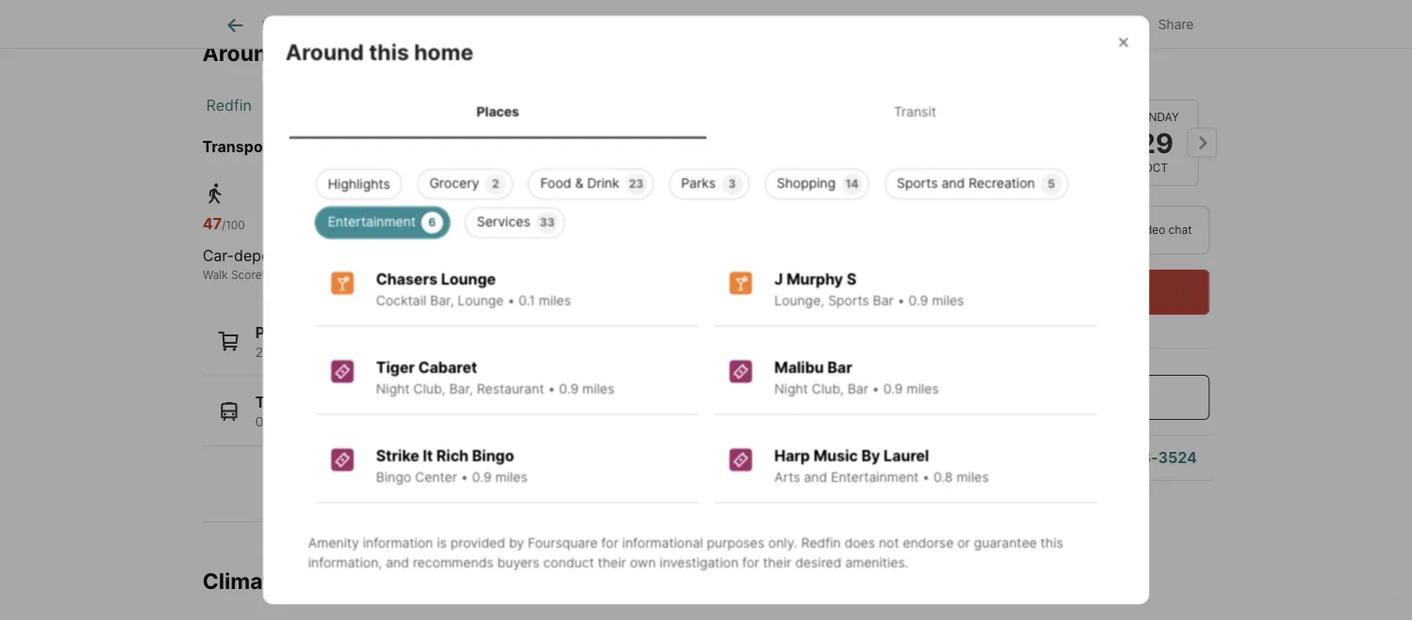 Task type: vqa. For each thing, say whether or not it's contained in the screenshot.


Task type: describe. For each thing, give the bounding box(es) containing it.
this inside amenity information is provided by foursquare for informational purposes only. redfin does not endorse or guarantee this information, and recommends buyers conduct their own investigation for their desired amenities.
[[1040, 535, 1063, 551]]

recreation
[[968, 175, 1035, 191]]

informational
[[622, 535, 703, 551]]

restaurant
[[476, 381, 544, 397]]

it
[[423, 446, 433, 465]]

20
[[332, 344, 349, 360]]

ln
[[454, 138, 472, 156]]

schools tab
[[711, 3, 804, 48]]

43
[[406, 215, 426, 233]]

s
[[846, 270, 856, 288]]

(469) 336-3524 link
[[1076, 449, 1198, 467]]

015,
[[255, 414, 281, 430]]

75228
[[482, 97, 527, 115]]

0 vertical spatial bingo
[[472, 446, 514, 465]]

bar, inside the chasers lounge cocktail bar, lounge • 0.1 miles
[[430, 292, 454, 308]]

or
[[957, 535, 970, 551]]

video
[[1137, 223, 1166, 237]]

does
[[844, 535, 875, 551]]

malibu
[[774, 358, 824, 376]]

• inside tiger cabaret night club, bar, restaurant • 0.9 miles
[[548, 381, 555, 397]]

strike it rich bingo bingo center • 0.9 miles
[[376, 446, 527, 485]]

2 inside around this home dialog
[[492, 177, 499, 190]]

sale
[[581, 17, 608, 33]]

336-
[[1122, 449, 1158, 467]]

• inside "strike it rich bingo bingo center • 0.9 miles"
[[461, 469, 468, 485]]

1 their from the left
[[598, 554, 626, 570]]

by
[[861, 446, 880, 465]]

transit score ®
[[406, 269, 484, 282]]

47
[[203, 215, 222, 233]]

0 horizontal spatial oct button
[[927, 98, 1013, 187]]

cabaret
[[418, 358, 477, 376]]

1 horizontal spatial sports
[[897, 175, 938, 191]]

0.8
[[933, 469, 953, 485]]

via
[[1118, 223, 1133, 237]]

sunday 29 oct
[[1133, 110, 1179, 175]]

chasers
[[376, 270, 437, 288]]

1923
[[353, 138, 389, 156]]

music
[[813, 446, 858, 465]]

drink
[[587, 175, 619, 191]]

around this home inside dialog
[[285, 38, 473, 64]]

2 oct from the left
[[1051, 161, 1075, 175]]

shopping
[[777, 175, 835, 191]]

harp music by laurel arts and entertainment • 0.8 miles
[[774, 446, 989, 485]]

redfin inside amenity information is provided by foursquare for informational purposes only. redfin does not endorse or guarantee this information, and recommends buyers conduct their own investigation for their desired amenities.
[[801, 535, 841, 551]]

share button
[[1116, 4, 1210, 43]]

(469) 336-3524
[[1076, 449, 1198, 467]]

transit tab
[[706, 88, 1124, 134]]

j
[[774, 270, 783, 288]]

restaurants,
[[352, 344, 427, 360]]

224
[[344, 414, 368, 430]]

2 vertical spatial bar
[[847, 381, 868, 397]]

conduct
[[543, 554, 594, 570]]

desired
[[795, 554, 841, 570]]

around this home dialog
[[263, 16, 1150, 610]]

2 their from the left
[[763, 554, 791, 570]]

0 horizontal spatial bingo
[[376, 469, 411, 485]]

x-out button
[[1015, 4, 1109, 43]]

night for malibu bar
[[774, 381, 808, 397]]

/100 for 47
[[222, 219, 245, 232]]

next image
[[1187, 128, 1218, 158]]

2 score from the left
[[445, 269, 476, 282]]

abshire
[[393, 138, 450, 156]]

buyers
[[497, 554, 539, 570]]

cocktail
[[376, 292, 426, 308]]

property details
[[439, 17, 538, 33]]

amenities.
[[845, 554, 908, 570]]

amenity information is provided by foursquare for informational purposes only. redfin does not endorse or guarantee this information, and recommends buyers conduct their own investigation for their desired amenities.
[[308, 535, 1063, 570]]

foursquare
[[528, 535, 597, 551]]

transit for transit 015, 016, 018, 224
[[255, 394, 307, 412]]

tab list containing feed
[[203, 0, 819, 48]]

car-dependent walk score ®
[[203, 247, 311, 282]]

x-out
[[1057, 16, 1093, 32]]

arts
[[774, 469, 800, 485]]

tour
[[1091, 223, 1115, 237]]

places tab
[[289, 88, 706, 134]]

favorite button
[[900, 4, 1007, 43]]

only.
[[768, 535, 797, 551]]

around inside dialog
[[285, 38, 364, 64]]

tiger cabaret night club, bar, restaurant • 0.9 miles
[[376, 358, 614, 397]]

sale & tax history tab
[[559, 3, 711, 48]]

climate
[[203, 568, 284, 594]]

by
[[509, 535, 524, 551]]

climate risks
[[203, 568, 341, 594]]

laurel
[[884, 446, 929, 465]]

property
[[439, 17, 493, 33]]

• inside harp music by laurel arts and entertainment • 0.8 miles
[[922, 469, 930, 485]]

purposes
[[707, 535, 764, 551]]

• inside 'j murphy s lounge, sports bar • 0.9 miles'
[[897, 292, 905, 308]]

33
[[539, 215, 554, 229]]

risks
[[289, 568, 341, 594]]

amenity
[[308, 535, 359, 551]]

list box inside around this home dialog
[[300, 161, 1112, 238]]

club, for bar
[[812, 381, 844, 397]]

around this home element
[[285, 16, 496, 65]]

walk
[[203, 269, 228, 282]]

(469)
[[1076, 449, 1118, 467]]

places for places 2 groceries, 20 restaurants, 3 parks
[[255, 324, 304, 342]]

43 /100
[[406, 215, 449, 233]]

transportation near 1923 abshire ln
[[203, 138, 472, 156]]

overview
[[337, 17, 395, 33]]

0.9 for tiger cabaret
[[559, 381, 578, 397]]

harp
[[774, 446, 810, 465]]

redfin link
[[206, 97, 252, 115]]

0 horizontal spatial home
[[331, 40, 390, 66]]

• inside the malibu bar night club, bar • 0.9 miles
[[872, 381, 879, 397]]

0 vertical spatial redfin
[[206, 97, 252, 115]]

miles inside 'j murphy s lounge, sports bar • 0.9 miles'
[[932, 292, 964, 308]]

tax
[[623, 17, 643, 33]]



Task type: locate. For each thing, give the bounding box(es) containing it.
around this home down feed
[[203, 40, 390, 66]]

oct button up tour via video chat list box
[[1020, 99, 1106, 186]]

entertainment inside harp music by laurel arts and entertainment • 0.8 miles
[[831, 469, 919, 485]]

0 vertical spatial entertainment
[[328, 213, 415, 229]]

their down only.
[[763, 554, 791, 570]]

list box containing grocery
[[300, 161, 1112, 238]]

0 horizontal spatial 2
[[255, 344, 263, 360]]

1 vertical spatial tab list
[[285, 84, 1127, 138]]

0 horizontal spatial and
[[385, 554, 409, 570]]

oct inside sunday 29 oct
[[1144, 161, 1168, 175]]

3 left parks
[[430, 344, 439, 360]]

016,
[[285, 414, 310, 430]]

strike
[[376, 446, 419, 465]]

j murphy s lounge, sports bar • 0.9 miles
[[774, 270, 964, 308]]

transportation
[[203, 138, 313, 156]]

night down malibu
[[774, 381, 808, 397]]

1 vertical spatial and
[[804, 469, 827, 485]]

0 horizontal spatial for
[[601, 535, 618, 551]]

club, inside tiger cabaret night club, bar, restaurant • 0.9 miles
[[413, 381, 445, 397]]

•
[[507, 292, 515, 308], [897, 292, 905, 308], [548, 381, 555, 397], [872, 381, 879, 397], [461, 469, 468, 485], [922, 469, 930, 485]]

2 night from the left
[[774, 381, 808, 397]]

1 horizontal spatial 3
[[728, 177, 736, 190]]

0 horizontal spatial transit
[[255, 394, 307, 412]]

night down tiger
[[376, 381, 409, 397]]

club, inside the malibu bar night club, bar • 0.9 miles
[[812, 381, 844, 397]]

0 horizontal spatial 3
[[430, 344, 439, 360]]

tab list
[[203, 0, 819, 48], [285, 84, 1127, 138]]

lounge
[[441, 270, 496, 288], [457, 292, 504, 308]]

0 vertical spatial 2
[[492, 177, 499, 190]]

1 horizontal spatial and
[[804, 469, 827, 485]]

1 horizontal spatial bingo
[[472, 446, 514, 465]]

transit for transit score ®
[[406, 269, 442, 282]]

• left 0.8
[[922, 469, 930, 485]]

018,
[[314, 414, 340, 430]]

0.9 for strike it rich bingo
[[472, 469, 491, 485]]

0 vertical spatial &
[[611, 17, 620, 33]]

this down feed
[[286, 40, 326, 66]]

1 vertical spatial 3
[[430, 344, 439, 360]]

1 vertical spatial &
[[575, 175, 583, 191]]

0 horizontal spatial &
[[575, 175, 583, 191]]

transit for transit
[[894, 103, 936, 119]]

1 /100 from the left
[[222, 219, 245, 232]]

investigation
[[659, 554, 738, 570]]

parks
[[442, 344, 477, 360]]

bar up the malibu bar night club, bar • 0.9 miles
[[873, 292, 894, 308]]

2 horizontal spatial transit
[[894, 103, 936, 119]]

29
[[1138, 126, 1174, 159]]

for right foursquare
[[601, 535, 618, 551]]

® down dependent
[[262, 269, 269, 282]]

75228 link
[[482, 97, 527, 115]]

property details tab
[[417, 3, 559, 48]]

lounge right chasers
[[441, 270, 496, 288]]

& inside around this home dialog
[[575, 175, 583, 191]]

and
[[941, 175, 965, 191], [804, 469, 827, 485], [385, 554, 409, 570]]

3 right the parks
[[728, 177, 736, 190]]

bar, down cabaret
[[449, 381, 473, 397]]

® down services
[[476, 269, 484, 282]]

transit inside "transit 015, 016, 018, 224"
[[255, 394, 307, 412]]

0 horizontal spatial score
[[231, 269, 262, 282]]

0 vertical spatial for
[[601, 535, 618, 551]]

feed
[[262, 17, 293, 33]]

1 vertical spatial entertainment
[[831, 469, 919, 485]]

transit up cocktail
[[406, 269, 442, 282]]

2 horizontal spatial oct
[[1144, 161, 1168, 175]]

• down the rich
[[461, 469, 468, 485]]

share
[[1159, 16, 1194, 32]]

1 horizontal spatial entertainment
[[831, 469, 919, 485]]

places for places
[[476, 103, 519, 119]]

0.9 for j murphy s
[[908, 292, 928, 308]]

oct up 5
[[1051, 161, 1075, 175]]

dependent
[[234, 247, 311, 265]]

option
[[916, 206, 1053, 255]]

1 horizontal spatial home
[[414, 38, 473, 64]]

transit
[[894, 103, 936, 119], [406, 269, 442, 282], [255, 394, 307, 412]]

2 vertical spatial and
[[385, 554, 409, 570]]

0 horizontal spatial their
[[598, 554, 626, 570]]

bar inside 'j murphy s lounge, sports bar • 0.9 miles'
[[873, 292, 894, 308]]

sports and recreation
[[897, 175, 1035, 191]]

home down overview
[[331, 40, 390, 66]]

sports down s
[[828, 292, 869, 308]]

0 horizontal spatial night
[[376, 381, 409, 397]]

2 horizontal spatial and
[[941, 175, 965, 191]]

entertainment
[[328, 213, 415, 229], [831, 469, 919, 485]]

groceries,
[[267, 344, 329, 360]]

near
[[316, 138, 349, 156]]

1 horizontal spatial oct button
[[1020, 99, 1106, 186]]

3 inside places 2 groceries, 20 restaurants, 3 parks
[[430, 344, 439, 360]]

1 club, from the left
[[413, 381, 445, 397]]

1 vertical spatial sports
[[828, 292, 869, 308]]

2 club, from the left
[[812, 381, 844, 397]]

out
[[1071, 16, 1093, 32]]

1 vertical spatial bingo
[[376, 469, 411, 485]]

chat
[[1169, 223, 1192, 237]]

transit inside tab
[[894, 103, 936, 119]]

places inside places 2 groceries, 20 restaurants, 3 parks
[[255, 324, 304, 342]]

score right walk
[[231, 269, 262, 282]]

& for food
[[575, 175, 583, 191]]

0 horizontal spatial places
[[255, 324, 304, 342]]

overview tab
[[315, 3, 417, 48]]

around down "feed" link
[[203, 40, 281, 66]]

bar, inside tiger cabaret night club, bar, restaurant • 0.9 miles
[[449, 381, 473, 397]]

bar right malibu
[[827, 358, 852, 376]]

/100 down grocery
[[426, 219, 449, 232]]

/100 inside 47 /100
[[222, 219, 245, 232]]

lounge down the transit score ® in the top of the page
[[457, 292, 504, 308]]

0 horizontal spatial this
[[286, 40, 326, 66]]

®
[[262, 269, 269, 282], [476, 269, 484, 282]]

places 2 groceries, 20 restaurants, 3 parks
[[255, 324, 477, 360]]

home down property
[[414, 38, 473, 64]]

3 inside around this home dialog
[[728, 177, 736, 190]]

entertainment down highlights
[[328, 213, 415, 229]]

score inside car-dependent walk score ®
[[231, 269, 262, 282]]

places up grocery
[[476, 103, 519, 119]]

1 horizontal spatial /100
[[426, 219, 449, 232]]

& left tax at the top left of the page
[[611, 17, 620, 33]]

malibu bar night club, bar • 0.9 miles
[[774, 358, 939, 397]]

home inside dialog
[[414, 38, 473, 64]]

sunday
[[1133, 110, 1179, 124]]

oct down 29
[[1144, 161, 1168, 175]]

0 vertical spatial sports
[[897, 175, 938, 191]]

0 vertical spatial transit
[[894, 103, 936, 119]]

1 horizontal spatial places
[[476, 103, 519, 119]]

1 score from the left
[[231, 269, 262, 282]]

1 horizontal spatial night
[[774, 381, 808, 397]]

transit up 015, on the left bottom of the page
[[255, 394, 307, 412]]

services
[[477, 213, 530, 229]]

2 horizontal spatial this
[[1040, 535, 1063, 551]]

miles inside harp music by laurel arts and entertainment • 0.8 miles
[[956, 469, 989, 485]]

0 horizontal spatial redfin
[[206, 97, 252, 115]]

0 horizontal spatial ®
[[262, 269, 269, 282]]

information,
[[308, 554, 382, 570]]

& for sale
[[611, 17, 620, 33]]

bar, down the transit score ® in the top of the page
[[430, 292, 454, 308]]

and inside harp music by laurel arts and entertainment • 0.8 miles
[[804, 469, 827, 485]]

2 ® from the left
[[476, 269, 484, 282]]

1 horizontal spatial &
[[611, 17, 620, 33]]

1 horizontal spatial ®
[[476, 269, 484, 282]]

2 vertical spatial transit
[[255, 394, 307, 412]]

0 horizontal spatial club,
[[413, 381, 445, 397]]

1 horizontal spatial around
[[285, 38, 364, 64]]

/100 for 43
[[426, 219, 449, 232]]

around this home
[[285, 38, 473, 64], [203, 40, 390, 66]]

0 horizontal spatial entertainment
[[328, 213, 415, 229]]

® inside car-dependent walk score ®
[[262, 269, 269, 282]]

is
[[436, 535, 446, 551]]

0 horizontal spatial oct
[[958, 161, 982, 175]]

history
[[646, 17, 689, 33]]

0 vertical spatial 3
[[728, 177, 736, 190]]

information
[[362, 535, 433, 551]]

• up the malibu bar night club, bar • 0.9 miles
[[897, 292, 905, 308]]

• inside the chasers lounge cocktail bar, lounge • 0.1 miles
[[507, 292, 515, 308]]

night for tiger cabaret
[[376, 381, 409, 397]]

oct
[[958, 161, 982, 175], [1051, 161, 1075, 175], [1144, 161, 1168, 175]]

0.9 inside the malibu bar night club, bar • 0.9 miles
[[883, 381, 903, 397]]

/100 up car-
[[222, 219, 245, 232]]

club, down malibu
[[812, 381, 844, 397]]

own
[[630, 554, 656, 570]]

recommends
[[412, 554, 493, 570]]

and left recreation
[[941, 175, 965, 191]]

miles inside tiger cabaret night club, bar, restaurant • 0.9 miles
[[582, 381, 614, 397]]

highlights
[[328, 176, 390, 192]]

oct button left 5
[[927, 98, 1013, 187]]

miles
[[539, 292, 571, 308], [932, 292, 964, 308], [582, 381, 614, 397], [906, 381, 939, 397], [495, 469, 527, 485], [956, 469, 989, 485]]

tab list containing places
[[285, 84, 1127, 138]]

not
[[879, 535, 899, 551]]

tab list up the parks
[[285, 84, 1127, 138]]

oct down transit tab
[[958, 161, 982, 175]]

1 night from the left
[[376, 381, 409, 397]]

lounge,
[[774, 292, 824, 308]]

Oct button
[[927, 98, 1013, 187], [1020, 99, 1106, 186]]

bar
[[873, 292, 894, 308], [827, 358, 852, 376], [847, 381, 868, 397]]

this down overview
[[369, 38, 409, 64]]

1 horizontal spatial their
[[763, 554, 791, 570]]

bingo
[[472, 446, 514, 465], [376, 469, 411, 485]]

1 ® from the left
[[262, 269, 269, 282]]

1 horizontal spatial score
[[445, 269, 476, 282]]

1 vertical spatial for
[[742, 554, 759, 570]]

1 horizontal spatial club,
[[812, 381, 844, 397]]

3524
[[1158, 449, 1198, 467]]

and inside amenity information is provided by foursquare for informational purposes only. redfin does not endorse or guarantee this information, and recommends buyers conduct their own investigation for their desired amenities.
[[385, 554, 409, 570]]

0.9 inside "strike it rich bingo bingo center • 0.9 miles"
[[472, 469, 491, 485]]

night inside the malibu bar night club, bar • 0.9 miles
[[774, 381, 808, 397]]

2 /100 from the left
[[426, 219, 449, 232]]

sale & tax history
[[581, 17, 689, 33]]

23
[[629, 177, 643, 190]]

miles inside the malibu bar night club, bar • 0.9 miles
[[906, 381, 939, 397]]

score
[[231, 269, 262, 282], [445, 269, 476, 282]]

favorite
[[942, 16, 991, 32]]

tab list up 75228 link
[[203, 0, 819, 48]]

and right arts
[[804, 469, 827, 485]]

0.9 inside 'j murphy s lounge, sports bar • 0.9 miles'
[[908, 292, 928, 308]]

club, for cabaret
[[413, 381, 445, 397]]

0 horizontal spatial /100
[[222, 219, 245, 232]]

club, down cabaret
[[413, 381, 445, 397]]

their
[[598, 554, 626, 570], [763, 554, 791, 570]]

& right food
[[575, 175, 583, 191]]

transit 015, 016, 018, 224
[[255, 394, 368, 430]]

bar,
[[430, 292, 454, 308], [449, 381, 473, 397]]

2 up services
[[492, 177, 499, 190]]

bingo down strike on the left bottom of the page
[[376, 469, 411, 485]]

2 left 'groceries,'
[[255, 344, 263, 360]]

miles inside "strike it rich bingo bingo center • 0.9 miles"
[[495, 469, 527, 485]]

list box
[[300, 161, 1112, 238]]

parks
[[681, 175, 716, 191]]

bingo right the rich
[[472, 446, 514, 465]]

night inside tiger cabaret night club, bar, restaurant • 0.9 miles
[[376, 381, 409, 397]]

0 vertical spatial and
[[941, 175, 965, 191]]

their left own at the bottom of the page
[[598, 554, 626, 570]]

car-
[[203, 247, 234, 265]]

places inside tab
[[476, 103, 519, 119]]

1 horizontal spatial for
[[742, 554, 759, 570]]

1 vertical spatial transit
[[406, 269, 442, 282]]

bar up by
[[847, 381, 868, 397]]

0.1
[[518, 292, 535, 308]]

1 vertical spatial lounge
[[457, 292, 504, 308]]

murphy
[[786, 270, 843, 288]]

places up 'groceries,'
[[255, 324, 304, 342]]

redfin
[[206, 97, 252, 115], [801, 535, 841, 551]]

0 vertical spatial lounge
[[441, 270, 496, 288]]

/100 inside 43 /100
[[426, 219, 449, 232]]

0 vertical spatial bar,
[[430, 292, 454, 308]]

47 /100
[[203, 215, 245, 233]]

1 vertical spatial bar,
[[449, 381, 473, 397]]

this right guarantee
[[1040, 535, 1063, 551]]

1 oct from the left
[[958, 161, 982, 175]]

0 horizontal spatial sports
[[828, 292, 869, 308]]

• right "restaurant"
[[548, 381, 555, 397]]

for down purposes
[[742, 554, 759, 570]]

1 horizontal spatial this
[[369, 38, 409, 64]]

redfin up desired at right
[[801, 535, 841, 551]]

and down 'information'
[[385, 554, 409, 570]]

0 vertical spatial places
[[476, 103, 519, 119]]

x-
[[1057, 16, 1071, 32]]

& inside sale & tax history tab
[[611, 17, 620, 33]]

around down overview
[[285, 38, 364, 64]]

food
[[540, 175, 571, 191]]

• up by
[[872, 381, 879, 397]]

1 horizontal spatial 2
[[492, 177, 499, 190]]

3 oct from the left
[[1144, 161, 1168, 175]]

1 vertical spatial bar
[[827, 358, 852, 376]]

sports right 14
[[897, 175, 938, 191]]

1 vertical spatial 2
[[255, 344, 263, 360]]

• left the 0.1
[[507, 292, 515, 308]]

transit up sports and recreation at the right
[[894, 103, 936, 119]]

1 horizontal spatial redfin
[[801, 535, 841, 551]]

1 vertical spatial redfin
[[801, 535, 841, 551]]

0 horizontal spatial around
[[203, 40, 281, 66]]

14
[[845, 177, 859, 190]]

5
[[1048, 177, 1055, 190]]

for
[[601, 535, 618, 551], [742, 554, 759, 570]]

sports inside 'j murphy s lounge, sports bar • 0.9 miles'
[[828, 292, 869, 308]]

none button containing 29
[[1113, 99, 1199, 186]]

0 vertical spatial tab list
[[203, 0, 819, 48]]

1 vertical spatial places
[[255, 324, 304, 342]]

1 horizontal spatial transit
[[406, 269, 442, 282]]

1 horizontal spatial oct
[[1051, 161, 1075, 175]]

entertainment down by
[[831, 469, 919, 485]]

tiger
[[376, 358, 415, 376]]

redfin up transportation
[[206, 97, 252, 115]]

center
[[415, 469, 457, 485]]

0 vertical spatial bar
[[873, 292, 894, 308]]

tour via video chat list box
[[916, 206, 1210, 255]]

None button
[[1113, 99, 1199, 186]]

sports
[[897, 175, 938, 191], [828, 292, 869, 308]]

miles inside the chasers lounge cocktail bar, lounge • 0.1 miles
[[539, 292, 571, 308]]

tab list inside around this home dialog
[[285, 84, 1127, 138]]

score right chasers
[[445, 269, 476, 282]]

2 inside places 2 groceries, 20 restaurants, 3 parks
[[255, 344, 263, 360]]

around this home down overview
[[285, 38, 473, 64]]

0.9 inside tiger cabaret night club, bar, restaurant • 0.9 miles
[[559, 381, 578, 397]]



